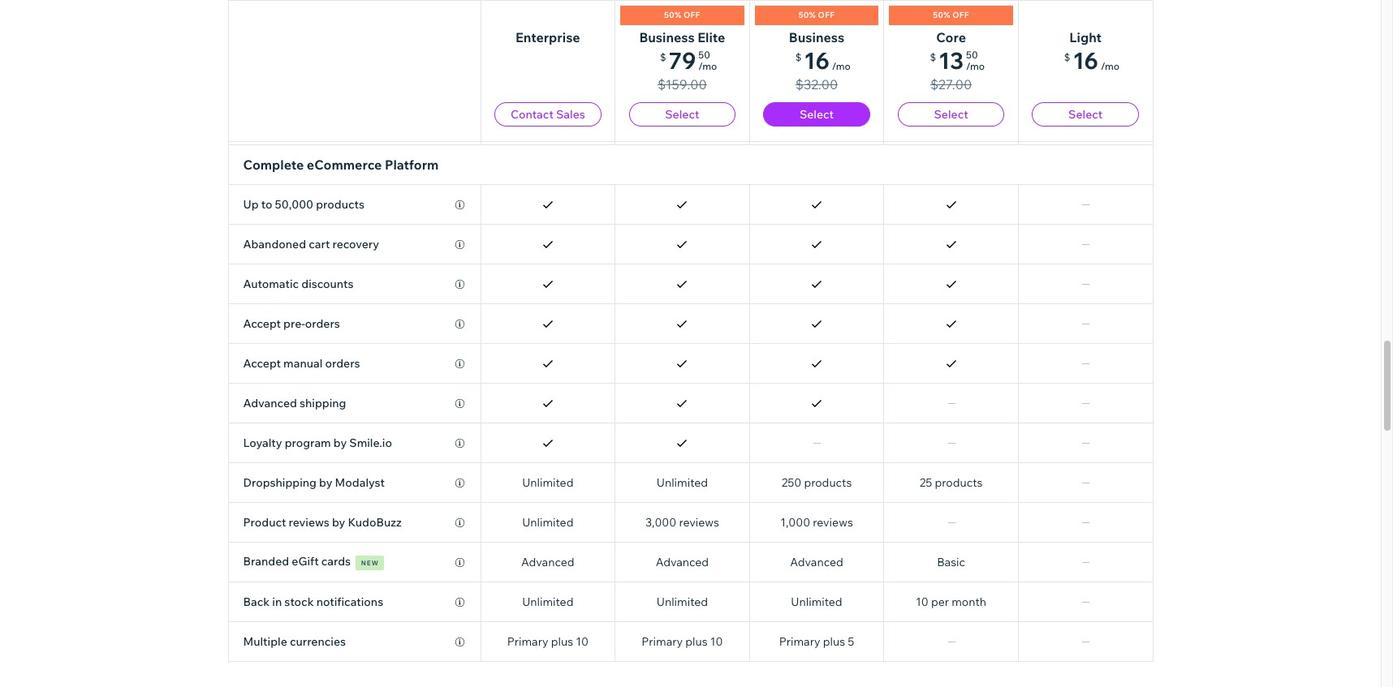 Task type: locate. For each thing, give the bounding box(es) containing it.
50 down elite
[[699, 49, 711, 61]]

50% for 13
[[933, 10, 951, 20]]

16
[[804, 46, 830, 75], [1073, 46, 1099, 75]]

transactions for 500
[[651, 110, 717, 125]]

50% up core on the top right
[[933, 10, 951, 20]]

per
[[719, 110, 737, 125], [853, 110, 871, 125], [931, 595, 949, 610]]

0 horizontal spatial month
[[665, 125, 700, 140]]

13
[[939, 46, 964, 75]]

50 inside business elite $ 79 50 /mo $159.00
[[699, 49, 711, 61]]

unlimited
[[522, 118, 574, 132], [522, 476, 574, 491], [657, 476, 708, 491], [522, 516, 574, 530], [522, 595, 574, 610], [657, 595, 708, 610], [791, 595, 843, 610]]

select down '$27.00'
[[934, 107, 969, 122]]

select button down '$27.00'
[[898, 102, 1005, 127]]

reviews up egift
[[289, 516, 330, 530]]

orders for accept pre-orders
[[305, 317, 340, 331]]

50% off for 16
[[799, 10, 835, 20]]

1 primary from the left
[[507, 635, 549, 650]]

select button down $159.00
[[629, 102, 736, 127]]

50% up "79" at the top of page
[[664, 10, 682, 20]]

50% off
[[664, 10, 701, 20], [799, 10, 835, 20], [933, 10, 970, 20]]

50% off up 'business $ 16 /mo $32.00'
[[799, 10, 835, 20]]

4 /mo from the left
[[1101, 60, 1120, 72]]

3 plus from the left
[[823, 635, 846, 650]]

1 horizontal spatial off
[[818, 10, 835, 20]]

dropshipping
[[243, 476, 317, 491]]

dropshipping by modalyst
[[243, 476, 385, 491]]

2 transactions from the left
[[785, 110, 851, 125]]

16 inside 'business $ 16 /mo $32.00'
[[804, 46, 830, 75]]

2 vertical spatial by
[[332, 516, 345, 530]]

$ left "79" at the top of page
[[660, 51, 666, 63]]

by left smile.io
[[334, 436, 347, 451]]

plus
[[551, 635, 573, 650], [686, 635, 708, 650], [823, 635, 846, 650]]

month inside 500 transactions per month
[[665, 125, 700, 140]]

1 vertical spatial accept
[[243, 357, 281, 371]]

2 50 from the left
[[967, 49, 978, 61]]

per inside 100 transactions per month
[[853, 110, 871, 125]]

1 horizontal spatial month
[[800, 125, 834, 140]]

3,000 reviews
[[646, 516, 719, 530]]

business for 16
[[789, 29, 845, 45]]

2 16 from the left
[[1073, 46, 1099, 75]]

0 horizontal spatial 50
[[699, 49, 711, 61]]

reviews right 3,000
[[679, 516, 719, 530]]

79
[[669, 46, 696, 75]]

stock
[[285, 595, 314, 610]]

/mo right "79" at the top of page
[[699, 60, 717, 72]]

50% off up elite
[[664, 10, 701, 20]]

2 off from the left
[[818, 10, 835, 20]]

accept for accept pre-orders
[[243, 317, 281, 331]]

/mo down light
[[1101, 60, 1120, 72]]

products right 25
[[935, 476, 983, 491]]

0 vertical spatial accept
[[243, 317, 281, 331]]

month down basic
[[952, 595, 987, 610]]

3 select from the left
[[934, 107, 969, 122]]

to
[[261, 197, 272, 212]]

orders right manual
[[325, 357, 360, 371]]

2 horizontal spatial off
[[953, 10, 970, 20]]

reviews right 1,000
[[813, 516, 853, 530]]

select down $32.00
[[800, 107, 834, 122]]

1 horizontal spatial primary
[[642, 635, 683, 650]]

1 horizontal spatial transactions
[[785, 110, 851, 125]]

0 horizontal spatial per
[[719, 110, 737, 125]]

transactions
[[651, 110, 717, 125], [785, 110, 851, 125]]

2 /mo from the left
[[832, 60, 851, 72]]

1 select button from the left
[[629, 102, 736, 127]]

0 horizontal spatial reviews
[[289, 516, 330, 530]]

1 horizontal spatial 50
[[967, 49, 978, 61]]

select button
[[629, 102, 736, 127], [764, 102, 871, 127], [898, 102, 1005, 127], [1033, 102, 1139, 127]]

50%
[[664, 10, 682, 20], [799, 10, 816, 20], [933, 10, 951, 20]]

business elite $ 79 50 /mo $159.00
[[639, 29, 726, 93]]

1 horizontal spatial per
[[853, 110, 871, 125]]

select for 79
[[665, 107, 700, 122]]

0 horizontal spatial business
[[639, 29, 695, 45]]

select for 13
[[934, 107, 969, 122]]

0 horizontal spatial 50%
[[664, 10, 682, 20]]

back
[[243, 595, 270, 610]]

2 horizontal spatial 50%
[[933, 10, 951, 20]]

$ up $32.00
[[796, 51, 802, 63]]

advanced
[[243, 396, 297, 411], [521, 556, 575, 570], [656, 556, 709, 570], [790, 556, 844, 570]]

off up 'business $ 16 /mo $32.00'
[[818, 10, 835, 20]]

0 vertical spatial orders
[[305, 317, 340, 331]]

1 50 from the left
[[699, 49, 711, 61]]

by left kudobuzz
[[332, 516, 345, 530]]

/mo
[[699, 60, 717, 72], [832, 60, 851, 72], [967, 60, 985, 72], [1101, 60, 1120, 72]]

5
[[848, 635, 855, 650]]

automatic
[[243, 277, 299, 292]]

1,000
[[781, 516, 811, 530]]

0 horizontal spatial products
[[316, 197, 365, 212]]

by left modalyst on the left of page
[[319, 476, 333, 491]]

transactions inside 500 transactions per month
[[651, 110, 717, 125]]

3 $ from the left
[[930, 51, 937, 63]]

2 50% from the left
[[799, 10, 816, 20]]

100 transactions per month
[[763, 110, 871, 140]]

select button down $32.00
[[764, 102, 871, 127]]

2 plus from the left
[[686, 635, 708, 650]]

1 vertical spatial orders
[[325, 357, 360, 371]]

1 16 from the left
[[804, 46, 830, 75]]

select down $ 16 /mo
[[1069, 107, 1103, 122]]

product reviews by kudobuzz
[[243, 516, 402, 530]]

2 horizontal spatial products
[[935, 476, 983, 491]]

1 horizontal spatial 10
[[710, 635, 723, 650]]

/mo right 13
[[967, 60, 985, 72]]

products
[[316, 197, 365, 212], [804, 476, 852, 491], [935, 476, 983, 491]]

250 products
[[782, 476, 852, 491]]

abandoned
[[243, 237, 306, 252]]

2 $ from the left
[[796, 51, 802, 63]]

4 $ from the left
[[1065, 51, 1071, 63]]

50
[[699, 49, 711, 61], [967, 49, 978, 61]]

month inside 100 transactions per month
[[800, 125, 834, 140]]

transactions down $159.00
[[651, 110, 717, 125]]

$ inside 'business $ 16 /mo $32.00'
[[796, 51, 802, 63]]

/mo up $32.00
[[832, 60, 851, 72]]

1 horizontal spatial products
[[804, 476, 852, 491]]

50% for 16
[[799, 10, 816, 20]]

business up "79" at the top of page
[[639, 29, 695, 45]]

advanced shipping
[[243, 396, 346, 411]]

products down complete ecommerce platform
[[316, 197, 365, 212]]

1 off from the left
[[684, 10, 701, 20]]

3 50% off from the left
[[933, 10, 970, 20]]

off for 13
[[953, 10, 970, 20]]

1 plus from the left
[[551, 635, 573, 650]]

1 vertical spatial by
[[319, 476, 333, 491]]

1 accept from the top
[[243, 317, 281, 331]]

2 horizontal spatial primary
[[779, 635, 821, 650]]

up
[[243, 197, 259, 212]]

off up elite
[[684, 10, 701, 20]]

transactions for 100
[[785, 110, 851, 125]]

business inside 'business $ 16 /mo $32.00'
[[789, 29, 845, 45]]

16 down light
[[1073, 46, 1099, 75]]

off up core on the top right
[[953, 10, 970, 20]]

0 horizontal spatial 50% off
[[664, 10, 701, 20]]

1 $ from the left
[[660, 51, 666, 63]]

2 business from the left
[[789, 29, 845, 45]]

abandoned cart recovery
[[243, 237, 379, 252]]

1 50% off from the left
[[664, 10, 701, 20]]

/mo inside $ 16 /mo
[[1101, 60, 1120, 72]]

0 horizontal spatial primary
[[507, 635, 549, 650]]

1 transactions from the left
[[651, 110, 717, 125]]

$
[[660, 51, 666, 63], [796, 51, 802, 63], [930, 51, 937, 63], [1065, 51, 1071, 63]]

0 horizontal spatial transactions
[[651, 110, 717, 125]]

orders
[[305, 317, 340, 331], [325, 357, 360, 371]]

accept left pre-
[[243, 317, 281, 331]]

contact sales
[[511, 107, 585, 122]]

10 per month
[[916, 595, 987, 610]]

products right 250
[[804, 476, 852, 491]]

0 horizontal spatial primary plus 10
[[507, 635, 589, 650]]

0 horizontal spatial plus
[[551, 635, 573, 650]]

1 /mo from the left
[[699, 60, 717, 72]]

per inside 500 transactions per month
[[719, 110, 737, 125]]

1 horizontal spatial plus
[[686, 635, 708, 650]]

products for 250 products
[[804, 476, 852, 491]]

2 primary from the left
[[642, 635, 683, 650]]

transactions inside 100 transactions per month
[[785, 110, 851, 125]]

0 horizontal spatial off
[[684, 10, 701, 20]]

3 /mo from the left
[[967, 60, 985, 72]]

contact
[[511, 107, 554, 122]]

2 horizontal spatial 50% off
[[933, 10, 970, 20]]

notifications
[[316, 595, 384, 610]]

1 select from the left
[[665, 107, 700, 122]]

2 50% off from the left
[[799, 10, 835, 20]]

50 right 13
[[967, 49, 978, 61]]

discounts
[[302, 277, 354, 292]]

select button down $ 16 /mo
[[1033, 102, 1139, 127]]

3 select button from the left
[[898, 102, 1005, 127]]

product
[[243, 516, 286, 530]]

month right 500
[[665, 125, 700, 140]]

elite
[[698, 29, 726, 45]]

2 accept from the top
[[243, 357, 281, 371]]

by
[[334, 436, 347, 451], [319, 476, 333, 491], [332, 516, 345, 530]]

accept pre-orders
[[243, 317, 340, 331]]

business up $32.00
[[789, 29, 845, 45]]

2 horizontal spatial reviews
[[813, 516, 853, 530]]

$ down light
[[1065, 51, 1071, 63]]

contact sales button
[[495, 102, 602, 127]]

1 reviews from the left
[[289, 516, 330, 530]]

$159.00
[[658, 76, 707, 93]]

core
[[937, 29, 967, 45]]

month for 500
[[665, 125, 700, 140]]

recovery
[[333, 237, 379, 252]]

products for 25 products
[[935, 476, 983, 491]]

reviews for 3,000
[[679, 516, 719, 530]]

3 off from the left
[[953, 10, 970, 20]]

off
[[684, 10, 701, 20], [818, 10, 835, 20], [953, 10, 970, 20]]

accept
[[243, 317, 281, 331], [243, 357, 281, 371]]

0 vertical spatial by
[[334, 436, 347, 451]]

month
[[665, 125, 700, 140], [800, 125, 834, 140], [952, 595, 987, 610]]

select down $159.00
[[665, 107, 700, 122]]

3 primary from the left
[[779, 635, 821, 650]]

$ inside business elite $ 79 50 /mo $159.00
[[660, 51, 666, 63]]

select button for 79
[[629, 102, 736, 127]]

primary plus 10
[[507, 635, 589, 650], [642, 635, 723, 650]]

50% up 'business $ 16 /mo $32.00'
[[799, 10, 816, 20]]

new
[[361, 560, 379, 568]]

3 reviews from the left
[[813, 516, 853, 530]]

50 inside core $ 13 50 /mo $27.00
[[967, 49, 978, 61]]

$ left 13
[[930, 51, 937, 63]]

currencies
[[290, 635, 346, 650]]

select
[[665, 107, 700, 122], [800, 107, 834, 122], [934, 107, 969, 122], [1069, 107, 1103, 122]]

0 horizontal spatial 16
[[804, 46, 830, 75]]

loyalty program by smile.io
[[243, 436, 392, 451]]

1 horizontal spatial primary plus 10
[[642, 635, 723, 650]]

3 50% from the left
[[933, 10, 951, 20]]

business
[[639, 29, 695, 45], [789, 29, 845, 45]]

cart
[[309, 237, 330, 252]]

accept left manual
[[243, 357, 281, 371]]

4 select from the left
[[1069, 107, 1103, 122]]

accept manual orders
[[243, 357, 360, 371]]

4 select button from the left
[[1033, 102, 1139, 127]]

10
[[916, 595, 929, 610], [576, 635, 589, 650], [710, 635, 723, 650]]

1 horizontal spatial business
[[789, 29, 845, 45]]

1 horizontal spatial 50%
[[799, 10, 816, 20]]

1 horizontal spatial reviews
[[679, 516, 719, 530]]

50% off up core on the top right
[[933, 10, 970, 20]]

2 horizontal spatial plus
[[823, 635, 846, 650]]

primary
[[507, 635, 549, 650], [642, 635, 683, 650], [779, 635, 821, 650]]

business inside business elite $ 79 50 /mo $159.00
[[639, 29, 695, 45]]

1 horizontal spatial 50% off
[[799, 10, 835, 20]]

2 reviews from the left
[[679, 516, 719, 530]]

reviews
[[289, 516, 330, 530], [679, 516, 719, 530], [813, 516, 853, 530]]

$32.00
[[796, 76, 838, 93]]

16 up $32.00
[[804, 46, 830, 75]]

1 business from the left
[[639, 29, 695, 45]]

orders down discounts
[[305, 317, 340, 331]]

1 50% from the left
[[664, 10, 682, 20]]

month right 100
[[800, 125, 834, 140]]

transactions down $32.00
[[785, 110, 851, 125]]

manual
[[284, 357, 323, 371]]

2 select button from the left
[[764, 102, 871, 127]]

1 horizontal spatial 16
[[1073, 46, 1099, 75]]



Task type: describe. For each thing, give the bounding box(es) containing it.
select button for 16
[[1033, 102, 1139, 127]]

off for 79
[[684, 10, 701, 20]]

select for 16
[[1069, 107, 1103, 122]]

primary plus 5
[[779, 635, 855, 650]]

branded egift cards
[[243, 555, 351, 569]]

platform
[[385, 157, 439, 173]]

2 horizontal spatial per
[[931, 595, 949, 610]]

3,000
[[646, 516, 677, 530]]

$ inside core $ 13 50 /mo $27.00
[[930, 51, 937, 63]]

$ inside $ 16 /mo
[[1065, 51, 1071, 63]]

by for reviews
[[332, 516, 345, 530]]

basic
[[937, 556, 966, 570]]

25
[[920, 476, 933, 491]]

smile.io
[[349, 436, 392, 451]]

shipping
[[300, 396, 346, 411]]

/mo inside business elite $ 79 50 /mo $159.00
[[699, 60, 717, 72]]

up to 50,000 products
[[243, 197, 365, 212]]

off for 16
[[818, 10, 835, 20]]

$ 16 /mo
[[1065, 46, 1120, 75]]

program
[[285, 436, 331, 451]]

/mo inside core $ 13 50 /mo $27.00
[[967, 60, 985, 72]]

50,000
[[275, 197, 314, 212]]

100
[[763, 110, 783, 125]]

complete
[[243, 157, 304, 173]]

automatic discounts
[[243, 277, 354, 292]]

month for 100
[[800, 125, 834, 140]]

egift
[[292, 555, 319, 569]]

50% off for 79
[[664, 10, 701, 20]]

per for 500 transactions per month
[[719, 110, 737, 125]]

multiple
[[243, 635, 287, 650]]

orders for accept manual orders
[[325, 357, 360, 371]]

cards
[[321, 555, 351, 569]]

branded
[[243, 555, 289, 569]]

$27.00
[[931, 76, 972, 93]]

in
[[272, 595, 282, 610]]

modalyst
[[335, 476, 385, 491]]

1 primary plus 10 from the left
[[507, 635, 589, 650]]

500 transactions per month
[[628, 110, 737, 140]]

1,000 reviews
[[781, 516, 853, 530]]

/mo inside 'business $ 16 /mo $32.00'
[[832, 60, 851, 72]]

ecommerce
[[307, 157, 382, 173]]

50% for 79
[[664, 10, 682, 20]]

reviews for product
[[289, 516, 330, 530]]

sales
[[556, 107, 585, 122]]

multiple currencies
[[243, 635, 346, 650]]

business for 79
[[639, 29, 695, 45]]

25 products
[[920, 476, 983, 491]]

core $ 13 50 /mo $27.00
[[930, 29, 985, 93]]

50% off for 13
[[933, 10, 970, 20]]

2 horizontal spatial month
[[952, 595, 987, 610]]

2 primary plus 10 from the left
[[642, 635, 723, 650]]

complete ecommerce platform
[[243, 157, 439, 173]]

business $ 16 /mo $32.00
[[789, 29, 851, 93]]

light
[[1070, 29, 1102, 45]]

per for 100 transactions per month
[[853, 110, 871, 125]]

2 horizontal spatial 10
[[916, 595, 929, 610]]

select button for 13
[[898, 102, 1005, 127]]

2 select from the left
[[800, 107, 834, 122]]

loyalty
[[243, 436, 282, 451]]

250
[[782, 476, 802, 491]]

enterprise
[[516, 29, 580, 45]]

500
[[628, 110, 649, 125]]

accept for accept manual orders
[[243, 357, 281, 371]]

pre-
[[284, 317, 305, 331]]

0 horizontal spatial 10
[[576, 635, 589, 650]]

by for program
[[334, 436, 347, 451]]

kudobuzz
[[348, 516, 402, 530]]

back in stock notifications
[[243, 595, 384, 610]]

reviews for 1,000
[[813, 516, 853, 530]]



Task type: vqa. For each thing, say whether or not it's contained in the screenshot.
Build
no



